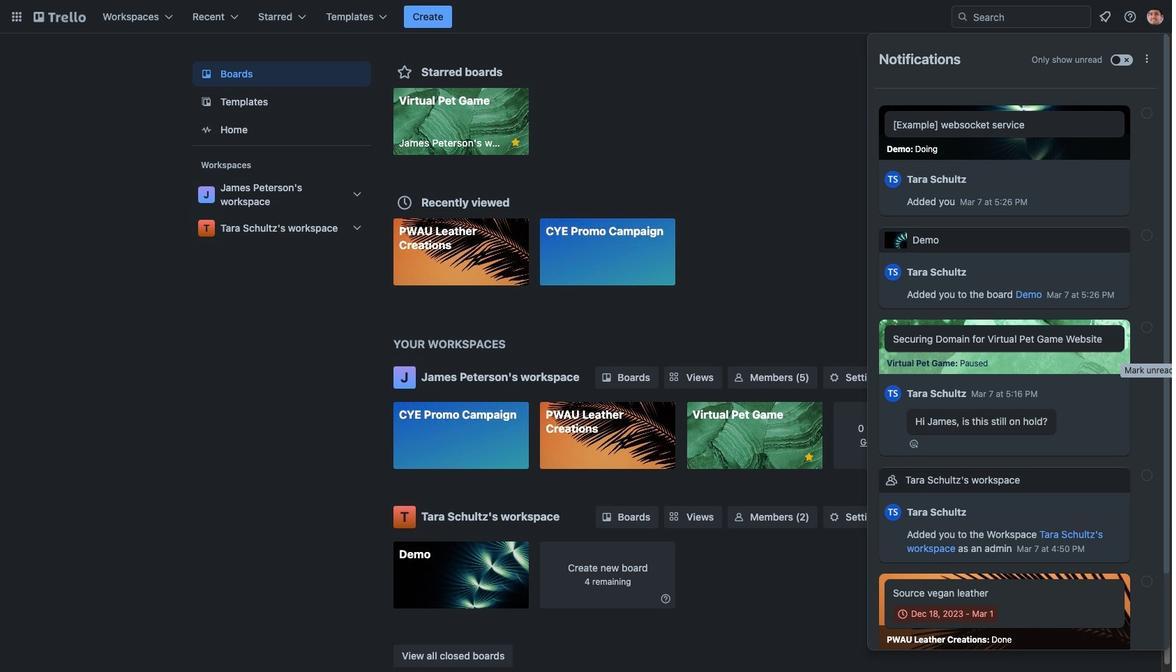 Task type: locate. For each thing, give the bounding box(es) containing it.
sm image
[[732, 510, 746, 524], [828, 510, 842, 524]]

sm image
[[600, 371, 614, 385], [732, 371, 746, 385], [828, 371, 842, 385], [600, 510, 614, 524], [659, 592, 673, 605]]

0 horizontal spatial sm image
[[732, 510, 746, 524]]

Search field
[[952, 6, 1092, 28]]

2 sm image from the left
[[828, 510, 842, 524]]

1 tara schultz (taraschultz7) image from the top
[[885, 262, 902, 283]]

2 vertical spatial tara schultz (taraschultz7) image
[[885, 502, 902, 523]]

tara schultz (taraschultz7) image
[[885, 262, 902, 283], [885, 383, 902, 404], [885, 502, 902, 523]]

1 sm image from the left
[[732, 510, 746, 524]]

template board image
[[198, 94, 215, 110]]

open information menu image
[[1124, 10, 1138, 24]]

0 vertical spatial tara schultz (taraschultz7) image
[[885, 262, 902, 283]]

primary element
[[0, 0, 1173, 34]]

1 vertical spatial tara schultz (taraschultz7) image
[[885, 383, 902, 404]]

search image
[[958, 11, 969, 22]]

1 horizontal spatial sm image
[[828, 510, 842, 524]]



Task type: vqa. For each thing, say whether or not it's contained in the screenshot.
leftmost 'This'
no



Task type: describe. For each thing, give the bounding box(es) containing it.
board image
[[198, 66, 215, 82]]

3 tara schultz (taraschultz7) image from the top
[[885, 502, 902, 523]]

back to home image
[[34, 6, 86, 28]]

0 notifications image
[[1097, 8, 1114, 25]]

home image
[[198, 121, 215, 138]]

tara schultz (taraschultz7) image
[[885, 169, 902, 190]]

click to unstar this board. it will be removed from your starred list. image
[[509, 136, 522, 149]]

2 tara schultz (taraschultz7) image from the top
[[885, 383, 902, 404]]

james peterson (jamespeterson93) image
[[1147, 8, 1164, 25]]



